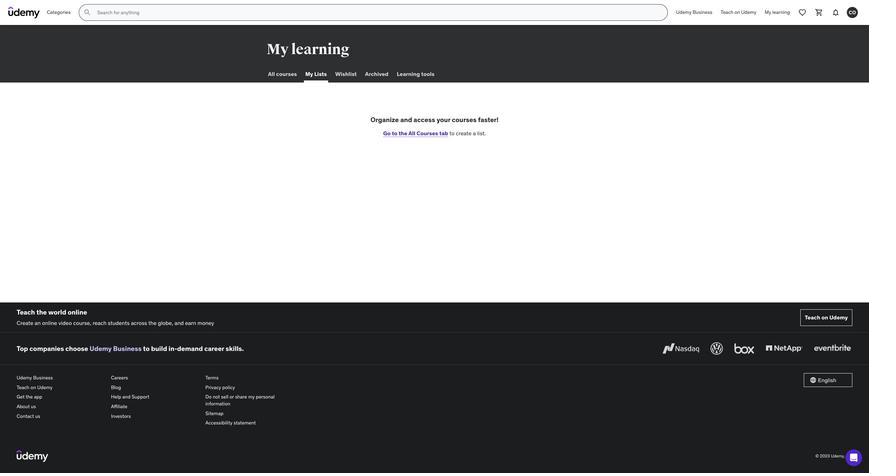 Task type: locate. For each thing, give the bounding box(es) containing it.
2 vertical spatial teach on udemy link
[[17, 383, 106, 393]]

support
[[132, 394, 149, 400]]

1 horizontal spatial my
[[305, 71, 313, 78]]

the
[[399, 130, 408, 137], [36, 308, 47, 317], [148, 320, 157, 327], [26, 394, 33, 400]]

in-
[[169, 345, 177, 353]]

notifications image
[[832, 8, 840, 17]]

© 2023 udemy, inc.
[[816, 454, 853, 459]]

0 vertical spatial business
[[693, 9, 713, 15]]

go to the all courses tab link
[[383, 130, 449, 137]]

and up go to the all courses tab link at the top
[[401, 116, 412, 124]]

teach inside the teach the world online create an online video course, reach students across the globe, and earn money
[[17, 308, 35, 317]]

my learning inside "link"
[[765, 9, 790, 15]]

careers link
[[111, 374, 200, 383]]

learning up lists
[[291, 41, 350, 58]]

teach on udemy link
[[717, 4, 761, 21], [801, 310, 853, 326], [17, 383, 106, 393]]

0 vertical spatial us
[[31, 404, 36, 410]]

udemy business link
[[672, 4, 717, 21], [90, 345, 142, 353], [17, 374, 106, 383]]

my for my lists link
[[305, 71, 313, 78]]

1 horizontal spatial my learning
[[765, 9, 790, 15]]

help
[[111, 394, 121, 400]]

0 horizontal spatial learning
[[291, 41, 350, 58]]

online
[[68, 308, 87, 317], [42, 320, 57, 327]]

us right the contact
[[35, 413, 40, 420]]

0 vertical spatial my learning
[[765, 9, 790, 15]]

1 horizontal spatial courses
[[452, 116, 477, 124]]

1 horizontal spatial teach on udemy
[[805, 314, 848, 321]]

0 vertical spatial udemy image
[[8, 7, 40, 18]]

1 vertical spatial udemy business link
[[90, 345, 142, 353]]

categories
[[47, 9, 71, 15]]

tab
[[440, 130, 449, 137]]

list.
[[477, 130, 486, 137]]

1 horizontal spatial online
[[68, 308, 87, 317]]

0 vertical spatial all
[[268, 71, 275, 78]]

career
[[204, 345, 224, 353]]

us
[[31, 404, 36, 410], [35, 413, 40, 420]]

the right the get on the left bottom
[[26, 394, 33, 400]]

go
[[383, 130, 391, 137]]

0 vertical spatial courses
[[276, 71, 297, 78]]

udemy
[[677, 9, 692, 15], [742, 9, 757, 15], [830, 314, 848, 321], [90, 345, 112, 353], [17, 375, 32, 381], [37, 385, 53, 391]]

all
[[268, 71, 275, 78], [409, 130, 416, 137]]

english
[[819, 377, 837, 384]]

0 horizontal spatial my learning
[[267, 41, 350, 58]]

share
[[235, 394, 247, 400]]

earn
[[185, 320, 196, 327]]

0 horizontal spatial and
[[122, 394, 131, 400]]

my learning left wishlist image
[[765, 9, 790, 15]]

students
[[108, 320, 130, 327]]

2 horizontal spatial business
[[693, 9, 713, 15]]

blog link
[[111, 383, 200, 393]]

on
[[735, 9, 741, 15], [822, 314, 829, 321], [31, 385, 36, 391]]

0 vertical spatial and
[[401, 116, 412, 124]]

netapp image
[[765, 341, 805, 357]]

udemy,
[[831, 454, 845, 459]]

get the app link
[[17, 393, 106, 402]]

0 horizontal spatial all
[[268, 71, 275, 78]]

business inside udemy business teach on udemy get the app about us contact us
[[33, 375, 53, 381]]

my left wishlist image
[[765, 9, 772, 15]]

2 vertical spatial udemy business link
[[17, 374, 106, 383]]

sitemap
[[206, 411, 224, 417]]

my learning up my lists
[[267, 41, 350, 58]]

my for my learning "link"
[[765, 9, 772, 15]]

build
[[151, 345, 167, 353]]

course,
[[73, 320, 91, 327]]

volkswagen image
[[710, 341, 725, 357]]

to right tab
[[450, 130, 455, 137]]

0 vertical spatial teach on udemy
[[721, 9, 757, 15]]

0 horizontal spatial online
[[42, 320, 57, 327]]

udemy image
[[8, 7, 40, 18], [17, 451, 48, 462]]

online up course,
[[68, 308, 87, 317]]

learning left wishlist image
[[773, 9, 790, 15]]

submit search image
[[83, 8, 92, 17]]

tools
[[421, 71, 435, 78]]

and
[[401, 116, 412, 124], [175, 320, 184, 327], [122, 394, 131, 400]]

2 horizontal spatial and
[[401, 116, 412, 124]]

2 vertical spatial my
[[305, 71, 313, 78]]

1 horizontal spatial to
[[392, 130, 398, 137]]

create
[[17, 320, 33, 327]]

courses left my lists
[[276, 71, 297, 78]]

learning
[[773, 9, 790, 15], [291, 41, 350, 58]]

teach on udemy
[[721, 9, 757, 15], [805, 314, 848, 321]]

terms privacy policy do not sell or share my personal information sitemap accessibility statement
[[206, 375, 275, 426]]

money
[[198, 320, 214, 327]]

0 vertical spatial my
[[765, 9, 772, 15]]

world
[[48, 308, 66, 317]]

all inside all courses link
[[268, 71, 275, 78]]

2 horizontal spatial my
[[765, 9, 772, 15]]

and right help
[[122, 394, 131, 400]]

my learning
[[765, 9, 790, 15], [267, 41, 350, 58]]

1 vertical spatial my
[[267, 41, 289, 58]]

to
[[392, 130, 398, 137], [450, 130, 455, 137], [143, 345, 150, 353]]

or
[[230, 394, 234, 400]]

2 vertical spatial on
[[31, 385, 36, 391]]

1 vertical spatial my learning
[[267, 41, 350, 58]]

the left globe,
[[148, 320, 157, 327]]

1 vertical spatial teach on udemy link
[[801, 310, 853, 326]]

courses up "create"
[[452, 116, 477, 124]]

0 horizontal spatial courses
[[276, 71, 297, 78]]

an
[[35, 320, 41, 327]]

terms
[[206, 375, 219, 381]]

teach the world online create an online video course, reach students across the globe, and earn money
[[17, 308, 214, 327]]

©
[[816, 454, 819, 459]]

investors
[[111, 413, 131, 420]]

all courses link
[[267, 66, 299, 83]]

choose
[[65, 345, 88, 353]]

about us link
[[17, 402, 106, 412]]

business
[[693, 9, 713, 15], [113, 345, 142, 353], [33, 375, 53, 381]]

my left lists
[[305, 71, 313, 78]]

1 horizontal spatial business
[[113, 345, 142, 353]]

not
[[213, 394, 220, 400]]

all courses
[[268, 71, 297, 78]]

to left build
[[143, 345, 150, 353]]

courses inside all courses link
[[276, 71, 297, 78]]

2 horizontal spatial on
[[822, 314, 829, 321]]

2023
[[820, 454, 830, 459]]

teach inside udemy business teach on udemy get the app about us contact us
[[17, 385, 29, 391]]

1 horizontal spatial teach on udemy link
[[717, 4, 761, 21]]

and left earn
[[175, 320, 184, 327]]

organize
[[371, 116, 399, 124]]

2 vertical spatial and
[[122, 394, 131, 400]]

1 vertical spatial on
[[822, 314, 829, 321]]

a
[[473, 130, 476, 137]]

to right go
[[392, 130, 398, 137]]

app
[[34, 394, 42, 400]]

us right "about"
[[31, 404, 36, 410]]

wishlist
[[335, 71, 357, 78]]

1 vertical spatial courses
[[452, 116, 477, 124]]

0 horizontal spatial business
[[33, 375, 53, 381]]

0 vertical spatial learning
[[773, 9, 790, 15]]

skills.
[[226, 345, 244, 353]]

1 vertical spatial learning
[[291, 41, 350, 58]]

0 horizontal spatial on
[[31, 385, 36, 391]]

and inside the careers blog help and support affiliate investors
[[122, 394, 131, 400]]

my up all courses
[[267, 41, 289, 58]]

0 vertical spatial online
[[68, 308, 87, 317]]

archived link
[[364, 66, 390, 83]]

online right an
[[42, 320, 57, 327]]

teach
[[721, 9, 734, 15], [17, 308, 35, 317], [805, 314, 821, 321], [17, 385, 29, 391]]

globe,
[[158, 320, 173, 327]]

udemy business
[[677, 9, 713, 15]]

1 horizontal spatial all
[[409, 130, 416, 137]]

my inside "link"
[[765, 9, 772, 15]]

1 horizontal spatial on
[[735, 9, 741, 15]]

1 horizontal spatial learning
[[773, 9, 790, 15]]

courses
[[276, 71, 297, 78], [452, 116, 477, 124]]

1 vertical spatial and
[[175, 320, 184, 327]]

1 horizontal spatial and
[[175, 320, 184, 327]]

and inside the teach the world online create an online video course, reach students across the globe, and earn money
[[175, 320, 184, 327]]

privacy
[[206, 385, 221, 391]]

2 vertical spatial business
[[33, 375, 53, 381]]

my
[[765, 9, 772, 15], [267, 41, 289, 58], [305, 71, 313, 78]]

0 vertical spatial teach on udemy link
[[717, 4, 761, 21]]



Task type: describe. For each thing, give the bounding box(es) containing it.
nasdaq image
[[661, 341, 701, 357]]

box image
[[733, 341, 756, 357]]

affiliate link
[[111, 402, 200, 412]]

lists
[[314, 71, 327, 78]]

co
[[849, 9, 856, 15]]

1 vertical spatial all
[[409, 130, 416, 137]]

eventbrite image
[[813, 341, 853, 357]]

co link
[[845, 4, 861, 21]]

organize and access your courses faster!
[[371, 116, 499, 124]]

1 vertical spatial udemy image
[[17, 451, 48, 462]]

top
[[17, 345, 28, 353]]

my
[[248, 394, 255, 400]]

on inside udemy business teach on udemy get the app about us contact us
[[31, 385, 36, 391]]

go to the all courses tab to create a list.
[[383, 130, 486, 137]]

create
[[456, 130, 472, 137]]

shopping cart with 0 items image
[[815, 8, 824, 17]]

0 horizontal spatial to
[[143, 345, 150, 353]]

learning inside "link"
[[773, 9, 790, 15]]

do
[[206, 394, 212, 400]]

careers
[[111, 375, 128, 381]]

udemy business teach on udemy get the app about us contact us
[[17, 375, 53, 420]]

0 vertical spatial on
[[735, 9, 741, 15]]

1 vertical spatial teach on udemy
[[805, 314, 848, 321]]

1 vertical spatial online
[[42, 320, 57, 327]]

accessibility statement link
[[206, 419, 294, 428]]

video
[[58, 320, 72, 327]]

affiliate
[[111, 404, 127, 410]]

sitemap link
[[206, 409, 294, 419]]

learning tools link
[[396, 66, 436, 83]]

business for udemy business
[[693, 9, 713, 15]]

careers blog help and support affiliate investors
[[111, 375, 149, 420]]

english button
[[804, 374, 853, 388]]

across
[[131, 320, 147, 327]]

inc.
[[846, 454, 853, 459]]

blog
[[111, 385, 121, 391]]

learning tools
[[397, 71, 435, 78]]

0 vertical spatial udemy business link
[[672, 4, 717, 21]]

contact
[[17, 413, 34, 420]]

do not sell or share my personal information button
[[206, 393, 294, 409]]

small image
[[810, 377, 817, 384]]

demand
[[177, 345, 203, 353]]

my learning link
[[761, 4, 795, 21]]

1 vertical spatial business
[[113, 345, 142, 353]]

top companies choose udemy business to build in-demand career skills.
[[17, 345, 244, 353]]

wishlist link
[[334, 66, 358, 83]]

the right go
[[399, 130, 408, 137]]

2 horizontal spatial to
[[450, 130, 455, 137]]

0 horizontal spatial teach on udemy
[[721, 9, 757, 15]]

reach
[[93, 320, 107, 327]]

business for udemy business teach on udemy get the app about us contact us
[[33, 375, 53, 381]]

2 horizontal spatial teach on udemy link
[[801, 310, 853, 326]]

terms link
[[206, 374, 294, 383]]

personal
[[256, 394, 275, 400]]

1 vertical spatial us
[[35, 413, 40, 420]]

categories button
[[43, 4, 75, 21]]

Search for anything text field
[[96, 7, 660, 18]]

my lists link
[[304, 66, 328, 83]]

wishlist image
[[799, 8, 807, 17]]

policy
[[222, 385, 235, 391]]

investors link
[[111, 412, 200, 422]]

archived
[[365, 71, 389, 78]]

access
[[414, 116, 435, 124]]

learning
[[397, 71, 420, 78]]

get
[[17, 394, 25, 400]]

contact us link
[[17, 412, 106, 422]]

about
[[17, 404, 30, 410]]

privacy policy link
[[206, 383, 294, 393]]

faster!
[[478, 116, 499, 124]]

companies
[[30, 345, 64, 353]]

my lists
[[305, 71, 327, 78]]

sell
[[221, 394, 229, 400]]

the inside udemy business teach on udemy get the app about us contact us
[[26, 394, 33, 400]]

the up an
[[36, 308, 47, 317]]

0 horizontal spatial teach on udemy link
[[17, 383, 106, 393]]

statement
[[234, 420, 256, 426]]

your
[[437, 116, 451, 124]]

courses
[[417, 130, 438, 137]]

information
[[206, 401, 230, 407]]

0 horizontal spatial my
[[267, 41, 289, 58]]

help and support link
[[111, 393, 200, 402]]

accessibility
[[206, 420, 233, 426]]



Task type: vqa. For each thing, say whether or not it's contained in the screenshot.
Shopping cart with 0 items "image"
yes



